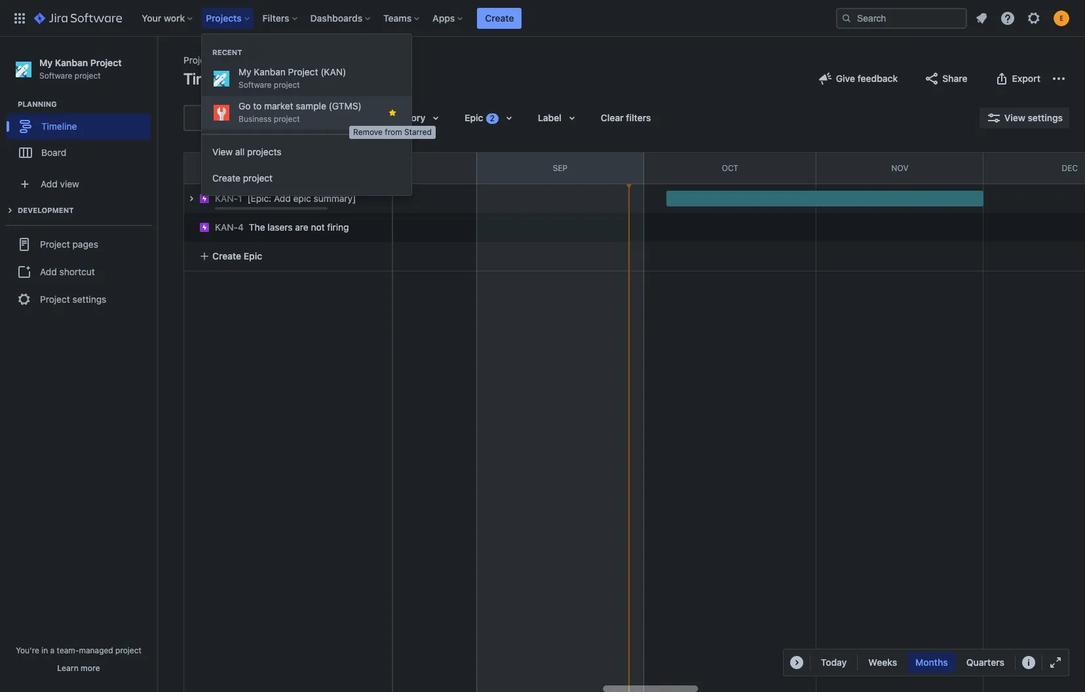Task type: locate. For each thing, give the bounding box(es) containing it.
share button
[[916, 68, 975, 89]]

create for create epic
[[212, 250, 241, 261]]

give feedback button
[[810, 68, 906, 89]]

settings inside group
[[72, 293, 106, 305]]

0 vertical spatial timeline
[[183, 69, 241, 88]]

project inside my kanban project (kan) software project
[[288, 66, 318, 77]]

kan- for 1
[[215, 193, 238, 204]]

add for add view
[[41, 178, 58, 189]]

view inside 'link'
[[212, 146, 233, 157]]

my right projects link
[[234, 54, 247, 66]]

settings for view settings
[[1028, 112, 1063, 123]]

project up the timeline 'link'
[[75, 71, 101, 80]]

add for add shortcut
[[40, 266, 57, 277]]

timeline up board
[[41, 120, 77, 132]]

view for view all projects
[[212, 146, 233, 157]]

feedback
[[858, 73, 898, 84]]

project
[[283, 54, 313, 66], [90, 57, 122, 68], [288, 66, 318, 77], [40, 238, 70, 250], [40, 293, 70, 305]]

project inside my kanban project link
[[283, 54, 313, 66]]

1 vertical spatial epic
[[244, 250, 262, 261]]

1 vertical spatial epic image
[[199, 222, 210, 233]]

settings inside dropdown button
[[1028, 112, 1063, 123]]

2 kan- from the top
[[215, 222, 238, 233]]

create
[[485, 12, 514, 23], [212, 172, 240, 183], [212, 250, 241, 261]]

view all projects
[[212, 146, 281, 157]]

timeline
[[183, 69, 241, 88], [41, 120, 77, 132]]

kan- down create project
[[215, 193, 238, 204]]

project right managed
[[115, 646, 141, 655]]

0 vertical spatial epic image
[[199, 193, 210, 204]]

1 kan- from the top
[[215, 193, 238, 204]]

teams button
[[380, 8, 425, 29]]

board link
[[7, 140, 151, 166]]

software inside my kanban project (kan) software project
[[239, 80, 272, 90]]

projects up recent at the top
[[206, 12, 242, 23]]

0 horizontal spatial software
[[39, 71, 72, 80]]

kan-4 the lasers are not firing
[[215, 222, 349, 233]]

create up 'kan-1' link
[[212, 172, 240, 183]]

create inside button
[[212, 172, 240, 183]]

Search field
[[836, 8, 967, 29]]

kanban down my kanban project
[[254, 66, 286, 77]]

add left epic
[[274, 193, 291, 204]]

0 horizontal spatial settings
[[72, 293, 106, 305]]

0 vertical spatial epic
[[465, 112, 483, 123]]

settings down export
[[1028, 112, 1063, 123]]

0 vertical spatial create
[[485, 12, 514, 23]]

project up my kanban project (kan) software project
[[283, 54, 313, 66]]

settings down add shortcut button
[[72, 293, 106, 305]]

epic image left kan-4 link
[[199, 222, 210, 233]]

settings
[[1028, 112, 1063, 123], [72, 293, 106, 305]]

remove from starred
[[353, 127, 432, 137]]

0 horizontal spatial view
[[212, 146, 233, 157]]

create down kan-4 link
[[212, 250, 241, 261]]

view settings image
[[986, 110, 1002, 126]]

0 vertical spatial projects
[[206, 12, 242, 23]]

1 horizontal spatial epic
[[465, 112, 483, 123]]

recent
[[212, 48, 242, 56]]

jira software image
[[34, 10, 122, 26], [34, 10, 122, 26]]

my inside my kanban project link
[[234, 54, 247, 66]]

2 epic image from the top
[[199, 222, 210, 233]]

appswitcher icon image
[[12, 10, 28, 26]]

create inside the primary element
[[485, 12, 514, 23]]

view
[[60, 178, 79, 189]]

0 horizontal spatial timeline
[[41, 120, 77, 132]]

in
[[41, 646, 48, 655]]

epic image left 'kan-1' link
[[199, 193, 210, 204]]

teams
[[383, 12, 412, 23]]

dec
[[1062, 163, 1078, 173]]

share image
[[924, 71, 940, 87]]

epic image
[[199, 193, 210, 204], [199, 222, 210, 233]]

category
[[387, 112, 425, 123]]

kanban up planning
[[55, 57, 88, 68]]

1 epic image from the top
[[199, 193, 210, 204]]

projects right sidebar navigation icon
[[183, 54, 218, 66]]

kan- for 4
[[215, 222, 238, 233]]

project up [epic:
[[243, 172, 273, 183]]

1 horizontal spatial view
[[1004, 112, 1025, 123]]

kanban for my kanban project (kan) software project
[[254, 66, 286, 77]]

1 horizontal spatial settings
[[1028, 112, 1063, 123]]

create button
[[477, 8, 522, 29]]

board
[[41, 147, 66, 158]]

projects
[[247, 146, 281, 157]]

kanban
[[249, 54, 281, 66], [55, 57, 88, 68], [254, 66, 286, 77]]

banner
[[0, 0, 1085, 37]]

1 vertical spatial view
[[212, 146, 233, 157]]

remove from starred tooltip
[[349, 126, 436, 139]]

kan-
[[215, 193, 238, 204], [215, 222, 238, 233]]

1 horizontal spatial timeline
[[183, 69, 241, 88]]

show child issues image
[[183, 191, 199, 206]]

my down recent at the top
[[239, 66, 251, 77]]

create right apps dropdown button
[[485, 12, 514, 23]]

epic down 'the'
[[244, 250, 262, 261]]

view settings
[[1004, 112, 1063, 123]]

view right view settings icon
[[1004, 112, 1025, 123]]

team-
[[57, 646, 79, 655]]

project inside my kanban project (kan) software project
[[274, 80, 300, 90]]

group
[[5, 225, 152, 318]]

your profile and settings image
[[1054, 10, 1070, 26]]

view for view settings
[[1004, 112, 1025, 123]]

work
[[164, 12, 185, 23]]

project inside 'my kanban project software project'
[[90, 57, 122, 68]]

my for my kanban project
[[234, 54, 247, 66]]

1 vertical spatial timeline
[[41, 120, 77, 132]]

kanban inside my kanban project (kan) software project
[[254, 66, 286, 77]]

label
[[538, 112, 562, 123]]

filters button
[[259, 8, 302, 29]]

pages
[[72, 238, 98, 250]]

1 vertical spatial kan-
[[215, 222, 238, 233]]

my inside my kanban project (kan) software project
[[239, 66, 251, 77]]

epic 2
[[465, 112, 495, 123]]

project pages
[[40, 238, 98, 250]]

project down market on the top of page
[[274, 114, 300, 124]]

epic inside button
[[244, 250, 262, 261]]

1 vertical spatial settings
[[72, 293, 106, 305]]

star go to market sample (gtms) image
[[387, 107, 398, 118]]

add inside button
[[40, 266, 57, 277]]

create project
[[212, 172, 273, 183]]

epic left the 2
[[465, 112, 483, 123]]

project inside button
[[243, 172, 273, 183]]

2 vertical spatial create
[[212, 250, 241, 261]]

0 vertical spatial view
[[1004, 112, 1025, 123]]

kanban up my kanban project (kan) software project
[[249, 54, 281, 66]]

project down add shortcut
[[40, 293, 70, 305]]

your work button
[[138, 8, 198, 29]]

1 horizontal spatial software
[[239, 80, 272, 90]]

my
[[234, 54, 247, 66], [39, 57, 53, 68], [239, 66, 251, 77]]

1 vertical spatial create
[[212, 172, 240, 183]]

0 vertical spatial settings
[[1028, 112, 1063, 123]]

kan- down 'kan-1' link
[[215, 222, 238, 233]]

project up add shortcut
[[40, 238, 70, 250]]

0 vertical spatial kan-
[[215, 193, 238, 204]]

kan-1 [epic: add epic summary]
[[215, 193, 356, 204]]

business
[[239, 114, 272, 124]]

my up planning
[[39, 57, 53, 68]]

software
[[39, 71, 72, 80], [239, 80, 272, 90]]

managed
[[79, 646, 113, 655]]

software up planning
[[39, 71, 72, 80]]

add view
[[41, 178, 79, 189]]

weeks
[[869, 657, 897, 668]]

add left view
[[41, 178, 58, 189]]

filters
[[263, 12, 289, 23]]

software up to
[[239, 80, 272, 90]]

project left (kan)
[[288, 66, 318, 77]]

kanban inside 'my kanban project software project'
[[55, 57, 88, 68]]

add view button
[[8, 171, 149, 197]]

timeline inside 'link'
[[41, 120, 77, 132]]

0 vertical spatial add
[[41, 178, 58, 189]]

today button
[[813, 652, 855, 673]]

view inside dropdown button
[[1004, 112, 1025, 123]]

learn more button
[[57, 663, 100, 674]]

0 horizontal spatial epic
[[244, 250, 262, 261]]

status category button
[[349, 107, 452, 128]]

project left sidebar navigation icon
[[90, 57, 122, 68]]

project up market on the top of page
[[274, 80, 300, 90]]

timeline down projects link
[[183, 69, 241, 88]]

add inside dropdown button
[[41, 178, 58, 189]]

my inside 'my kanban project software project'
[[39, 57, 53, 68]]

dashboards
[[310, 12, 363, 23]]

view left all
[[212, 146, 233, 157]]

create for create
[[485, 12, 514, 23]]

add left 'shortcut'
[[40, 266, 57, 277]]

project
[[75, 71, 101, 80], [274, 80, 300, 90], [274, 114, 300, 124], [243, 172, 273, 183], [115, 646, 141, 655]]

[epic:
[[247, 193, 271, 204]]

eloisefrancis23 image
[[273, 107, 294, 128]]

kan-1 link
[[215, 192, 242, 205]]

my kanban project (kan) software project
[[239, 66, 346, 90]]

2 vertical spatial add
[[40, 266, 57, 277]]

2
[[490, 113, 495, 123]]

filters
[[626, 112, 651, 123]]

1 vertical spatial projects
[[183, 54, 218, 66]]

projects for projects popup button
[[206, 12, 242, 23]]

projects inside popup button
[[206, 12, 242, 23]]

unassigned image
[[292, 107, 313, 128]]



Task type: vqa. For each thing, say whether or not it's contained in the screenshot.
View all projects
yes



Task type: describe. For each thing, give the bounding box(es) containing it.
project settings link
[[5, 285, 152, 314]]

clear filters
[[601, 112, 651, 123]]

timeline link
[[7, 113, 151, 140]]

weeks button
[[861, 652, 905, 673]]

settings for project settings
[[72, 293, 106, 305]]

from
[[385, 127, 402, 137]]

banner containing your work
[[0, 0, 1085, 37]]

projects for projects link
[[183, 54, 218, 66]]

1 vertical spatial add
[[274, 193, 291, 204]]

view settings button
[[980, 107, 1070, 128]]

projects button
[[202, 8, 255, 29]]

Search timeline text field
[[185, 106, 245, 130]]

to
[[253, 100, 262, 111]]

help image
[[1000, 10, 1016, 26]]

project settings
[[40, 293, 106, 305]]

project for my kanban project (kan) software project
[[288, 66, 318, 77]]

epic image for kan-4 the lasers are not firing
[[199, 222, 210, 233]]

create epic button
[[191, 244, 384, 268]]

firing
[[327, 222, 349, 233]]

apps
[[433, 12, 455, 23]]

shortcut
[[59, 266, 95, 277]]

market
[[264, 100, 293, 111]]

projects link
[[183, 52, 218, 68]]

planning
[[18, 100, 57, 108]]

the
[[249, 222, 265, 233]]

kanban for my kanban project
[[249, 54, 281, 66]]

1
[[238, 193, 242, 204]]

kan-4 link
[[215, 221, 244, 234]]

learn
[[57, 663, 79, 673]]

quarters
[[967, 657, 1005, 668]]

my kanban project software project
[[39, 57, 122, 80]]

a
[[50, 646, 55, 655]]

project inside 'my kanban project software project'
[[75, 71, 101, 80]]

today
[[821, 657, 847, 668]]

nov
[[892, 163, 909, 173]]

status
[[357, 112, 385, 123]]

my for my kanban project software project
[[39, 57, 53, 68]]

primary element
[[8, 0, 836, 36]]

remove
[[353, 127, 383, 137]]

learn more
[[57, 663, 100, 673]]

export icon image
[[994, 71, 1010, 87]]

all
[[235, 146, 245, 157]]

group containing project pages
[[5, 225, 152, 318]]

create for create project
[[212, 172, 240, 183]]

months button
[[908, 652, 956, 673]]

go to market sample (gtms) business project
[[239, 100, 362, 124]]

development image
[[2, 203, 18, 218]]

sample
[[296, 100, 326, 111]]

export
[[1012, 73, 1041, 84]]

settings image
[[1026, 10, 1042, 26]]

my kanban project
[[234, 54, 313, 66]]

are
[[295, 222, 309, 233]]

add people image
[[322, 110, 338, 126]]

you're in a team-managed project
[[16, 646, 141, 655]]

4
[[238, 222, 244, 233]]

(gtms)
[[329, 100, 362, 111]]

not
[[311, 222, 325, 233]]

(kan)
[[321, 66, 346, 77]]

project pages link
[[5, 230, 152, 259]]

you're
[[16, 646, 39, 655]]

export button
[[986, 68, 1049, 89]]

give feedback
[[836, 73, 898, 84]]

project inside project settings link
[[40, 293, 70, 305]]

summary]
[[314, 193, 356, 204]]

your work
[[142, 12, 185, 23]]

kanban for my kanban project software project
[[55, 57, 88, 68]]

notifications image
[[974, 10, 990, 26]]

create epic
[[212, 250, 262, 261]]

project inside "go to market sample (gtms) business project"
[[274, 114, 300, 124]]

my for my kanban project (kan) software project
[[239, 66, 251, 77]]

view all projects link
[[202, 139, 412, 165]]

epic image for kan-1 [epic: add epic summary]
[[199, 193, 210, 204]]

planning image
[[2, 96, 18, 112]]

give
[[836, 73, 855, 84]]

search image
[[841, 13, 852, 23]]

label button
[[530, 107, 588, 128]]

share
[[943, 73, 968, 84]]

lasers
[[268, 222, 293, 233]]

apps button
[[429, 8, 468, 29]]

development
[[18, 206, 74, 214]]

project for my kanban project software project
[[90, 57, 122, 68]]

clear
[[601, 112, 624, 123]]

project for my kanban project
[[283, 54, 313, 66]]

software inside 'my kanban project software project'
[[39, 71, 72, 80]]

epic
[[293, 193, 311, 204]]

clear filters button
[[593, 107, 659, 128]]

create project button
[[202, 165, 412, 191]]

status category
[[357, 112, 425, 123]]

planning group
[[7, 99, 157, 170]]

enter full screen image
[[1048, 655, 1064, 670]]

oct
[[722, 163, 738, 173]]

add shortcut
[[40, 266, 95, 277]]

your
[[142, 12, 161, 23]]

sidebar navigation image
[[143, 52, 172, 79]]

months
[[916, 657, 948, 668]]

more
[[81, 663, 100, 673]]

project inside project pages "link"
[[40, 238, 70, 250]]

sep
[[553, 163, 568, 173]]

starred
[[404, 127, 432, 137]]

quarters button
[[959, 652, 1012, 673]]



